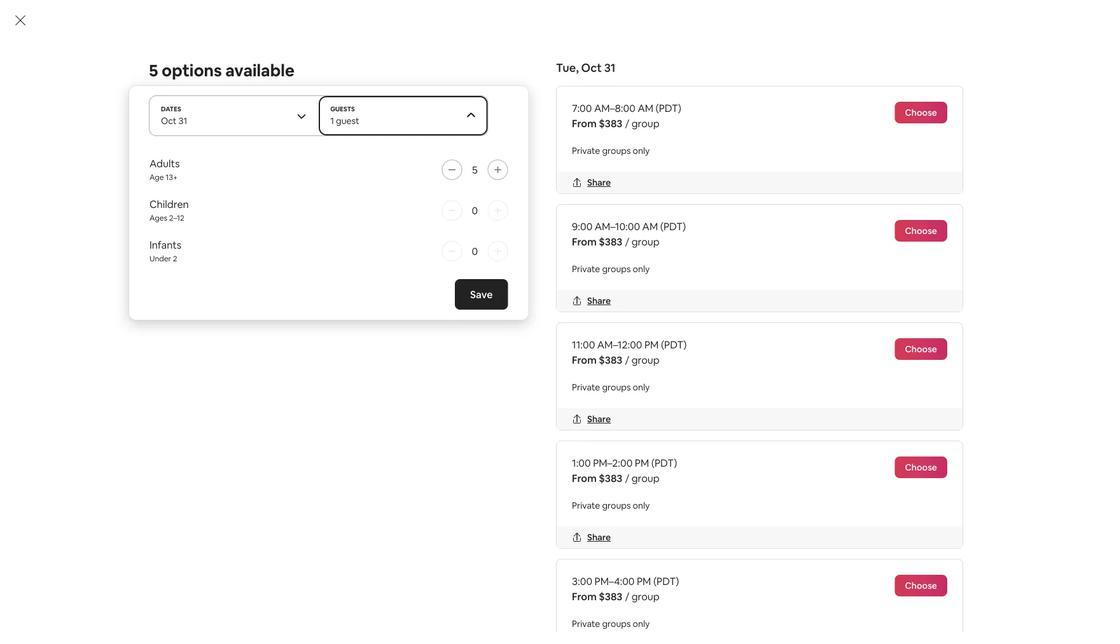 Task type: vqa. For each thing, say whether or not it's contained in the screenshot.
"1:00 PM–2:00 PM (PDT) Private groups only"
yes



Task type: describe. For each thing, give the bounding box(es) containing it.
days
[[630, 468, 652, 481]]

children ages 2–12
[[149, 198, 189, 223]]

3:00 for 3:00 pm–4:00 pm (pdt) private groups only
[[794, 190, 812, 202]]

long
[[763, 483, 784, 496]]

at
[[193, 137, 201, 149]]

5 inside choose from available dates 5 available for oct 31
[[200, 131, 205, 144]]

listed,
[[318, 186, 342, 197]]

refund,
[[577, 483, 611, 496]]

any
[[294, 125, 308, 136]]

pm for 11:00 am–12:00 pm (pdt) from $383 / group
[[644, 338, 659, 351]]

0 vertical spatial private
[[194, 112, 224, 123]]

cancel
[[561, 468, 593, 481]]

from for 7:00 am–8:00 am (pdt) from $383 / group
[[572, 117, 597, 130]]

adults
[[149, 157, 180, 170]]

from
[[253, 108, 285, 127]]

guests.
[[365, 125, 395, 136]]

share button for 11:00 am–12:00 pm (pdt) from $383 / group
[[567, 408, 616, 430]]

share button for 7:00 am–8:00 am (pdt) from $383 / group
[[567, 172, 616, 193]]

more for show more dates
[[243, 329, 269, 342]]

from for 3:00 pm–4:00 pm (pdt) from $383 / group
[[572, 590, 597, 603]]

9:00 for 9:00 am–10:00 am (pdt)
[[360, 190, 378, 202]]

0 horizontal spatial before
[[654, 468, 685, 481]]

a inside contact malcolm for dates and times not listed, or if you want to book for a larger group.
[[449, 186, 454, 197]]

or inside cancel up to 7 days before the experience start time for a full refund, or within 24 hours of booking as long as the booking is made more than 48 hours before the start time.
[[613, 483, 623, 496]]

available for options
[[225, 60, 295, 81]]

made
[[611, 498, 638, 511]]

3:00 pm–4:00 pm (pdt) private groups only
[[794, 190, 888, 216]]

13+
[[166, 172, 178, 182]]

oct for tue, oct 31 11:00 am–12:00 pm (pdt) private groups only
[[527, 175, 545, 188]]

pm for 1:00 pm–2:00 pm (pdt) from $383 / group
[[635, 456, 649, 469]]

24
[[656, 483, 668, 496]]

2 horizontal spatial start
[[785, 498, 807, 511]]

groups inside show only private group availability malcolm can host private groups of any size, up to 30 guests. private group rates start at $383.
[[253, 125, 281, 136]]

$383 for 9:00 am–10:00 am (pdt) from $383 / group
[[599, 235, 622, 248]]

0 vertical spatial the
[[688, 468, 704, 481]]

to inside show only private group availability malcolm can host private groups of any size, up to 30 guests. private group rates start at $383.
[[342, 125, 351, 136]]

9:00 am–10:00 am (pdt)
[[360, 190, 460, 202]]

guests
[[330, 105, 355, 113]]

infants under 2
[[149, 238, 181, 264]]

contact
[[149, 186, 182, 197]]

1 vertical spatial before
[[733, 498, 764, 511]]

private groups only for am–12:00
[[572, 382, 650, 393]]

rates
[[149, 137, 170, 149]]

times
[[277, 186, 300, 197]]

/ group
[[413, 238, 448, 251]]

(pdt) for 11:00 am–12:00 pm (pdt) from $383 / group
[[661, 338, 687, 351]]

tue, for tue, oct 31
[[556, 60, 579, 75]]

1 horizontal spatial hours
[[705, 498, 731, 511]]

and
[[260, 186, 275, 197]]

adults age 13+
[[149, 157, 180, 182]]

book
[[412, 186, 433, 197]]

0 horizontal spatial booking
[[561, 498, 599, 511]]

larger
[[455, 186, 479, 197]]

/ for 11:00
[[625, 353, 629, 366]]

2–12
[[169, 213, 184, 223]]

group inside 1:00 pm–2:00 pm (pdt) from $383 / group
[[631, 472, 660, 485]]

(pdt) for 3:00 pm–4:00 pm (pdt) from $383 / group
[[653, 575, 679, 588]]

from for 11:00 am–12:00 pm (pdt) from $383 / group
[[572, 353, 597, 366]]

more for show more
[[589, 543, 615, 556]]

1 vertical spatial private
[[222, 125, 251, 136]]

0 horizontal spatial hours
[[670, 483, 696, 496]]

show more link
[[561, 543, 625, 556]]

dates inside show more dates link
[[271, 329, 298, 342]]

children group
[[149, 198, 508, 223]]

options
[[162, 60, 222, 81]]

tue, for tue, oct 31 11:00 am–12:00 pm (pdt) private groups only
[[505, 175, 525, 188]]

for inside cancel up to 7 days before the experience start time for a full refund, or within 24 hours of booking as long as the booking is made more than 48 hours before the start time.
[[809, 468, 822, 481]]

of inside cancel up to 7 days before the experience start time for a full refund, or within 24 hours of booking as long as the booking is made more than 48 hours before the start time.
[[698, 483, 708, 496]]

9:00 am–10:00 am (pdt) from $383 / group
[[572, 220, 686, 248]]

dates oct 31
[[161, 105, 187, 127]]

share for 1:00 pm–2:00 pm (pdt) from $383 / group
[[587, 532, 611, 543]]

(pdt) inside tue, oct 31 11:00 am–12:00 pm (pdt) private groups only
[[583, 190, 605, 202]]

3:00 for 3:00 pm–4:00 pm (pdt) from $383 / group
[[572, 575, 592, 588]]

31 for tue, oct 31 11:00 am–12:00 pm (pdt) private groups only
[[548, 175, 558, 188]]

5 options available
[[149, 60, 295, 81]]

show more
[[561, 543, 615, 556]]

is
[[602, 498, 609, 511]]

11:00 inside 11:00 am–12:00 pm (pdt) from $383 / group
[[572, 338, 595, 351]]

cancellation policy
[[561, 444, 652, 457]]

malcolm inside show only private group availability malcolm can host private groups of any size, up to 30 guests. private group rates start at $383.
[[149, 125, 183, 136]]

show for show more
[[561, 543, 587, 556]]

7:00 am–8:00 am (pdt) from $383 / group
[[572, 101, 681, 130]]

from for 9:00 am–10:00 am (pdt) from $383 / group
[[572, 235, 597, 248]]

1 horizontal spatial start
[[760, 468, 783, 481]]

guest
[[336, 115, 359, 127]]

start inside show only private group availability malcolm can host private groups of any size, up to 30 guests. private group rates start at $383.
[[171, 137, 191, 149]]

/ for 3:00
[[625, 590, 629, 603]]

to inside cancel up to 7 days before the experience start time for a full refund, or within 24 hours of booking as long as the booking is made more than 48 hours before the start time.
[[610, 468, 620, 481]]

if
[[355, 186, 360, 197]]

private groups only for am–8:00
[[572, 145, 650, 157]]

show for show more dates
[[215, 329, 241, 342]]

groups inside 3:00 pm–4:00 pm (pdt) private groups only
[[824, 204, 853, 216]]

groups inside 1:00 pm–2:00 pm (pdt) private groups only
[[679, 204, 708, 216]]

am for 9:00 am–10:00 am (pdt)
[[422, 190, 435, 202]]

private groups only for pm–2:00
[[572, 500, 650, 511]]

$383 for 11:00 am–12:00 pm (pdt) from $383 / group
[[599, 353, 622, 366]]

from $383 / group
[[505, 238, 592, 251]]

11:00 inside tue, oct 31 11:00 am–12:00 pm (pdt) private groups only
[[505, 190, 525, 202]]

$383.
[[203, 137, 226, 149]]

cancel up to 7 days before the experience start time for a full refund, or within 24 hours of booking as long as the booking is made more than 48 hours before the start time.
[[561, 468, 830, 527]]

show more dates link
[[200, 320, 313, 351]]

save
[[470, 288, 493, 301]]

groups inside tue, oct 31 11:00 am–12:00 pm (pdt) private groups only
[[535, 204, 564, 216]]

30
[[353, 125, 363, 136]]

$383 for 1:00 pm–2:00 pm (pdt) from $383 / group
[[599, 472, 622, 485]]

share for 9:00 am–10:00 am (pdt) from $383 / group
[[587, 295, 611, 307]]

full
[[561, 483, 575, 496]]

pm–2:00 for $383
[[593, 456, 633, 469]]

1
[[330, 115, 334, 127]]

0 for infants
[[472, 245, 478, 258]]

time.
[[561, 514, 585, 527]]

5 for 5
[[472, 163, 478, 176]]

1 vertical spatial the
[[798, 483, 814, 496]]

a inside cancel up to 7 days before the experience start time for a full refund, or within 24 hours of booking as long as the booking is made more than 48 hours before the start time.
[[824, 468, 830, 481]]

dates for for
[[235, 186, 258, 197]]

infants
[[149, 238, 181, 251]]

malcolm inside contact malcolm for dates and times not listed, or if you want to book for a larger group.
[[184, 186, 219, 197]]

host
[[202, 125, 220, 136]]

group.
[[149, 197, 175, 209]]

private groups only for am–10:00
[[572, 263, 650, 275]]

from $383
[[649, 238, 700, 251]]

policy
[[623, 444, 652, 457]]

you
[[362, 186, 377, 197]]

pm–2:00 for groups
[[668, 190, 702, 202]]

not
[[302, 186, 316, 197]]

for left and
[[221, 186, 233, 197]]

under
[[149, 254, 171, 264]]

private inside 3:00 pm–4:00 pm (pdt) private groups only
[[794, 204, 822, 216]]

share for 11:00 am–12:00 pm (pdt) from $383 / group
[[587, 414, 611, 425]]

/ for 7:00
[[625, 117, 629, 130]]

48
[[690, 498, 702, 511]]

am–10:00 for 9:00 am–10:00 am (pdt) from $383 / group
[[595, 220, 640, 233]]



Task type: locate. For each thing, give the bounding box(es) containing it.
1 share button from the top
[[567, 172, 616, 193]]

0 vertical spatial 1:00
[[649, 190, 666, 202]]

private groups only down 11:00 am–12:00 pm (pdt) from $383 / group
[[572, 382, 650, 393]]

or left if
[[344, 186, 353, 197]]

/ inside 11:00 am–12:00 pm (pdt) from $383 / group
[[625, 353, 629, 366]]

malcolm up rates
[[149, 125, 183, 136]]

share for 7:00 am–8:00 am (pdt) from $383 / group
[[587, 177, 611, 188]]

0 horizontal spatial 9:00
[[360, 190, 378, 202]]

0 horizontal spatial to
[[342, 125, 351, 136]]

2 vertical spatial am
[[642, 220, 658, 233]]

0 horizontal spatial 11:00
[[505, 190, 525, 202]]

(pdt) inside 1:00 pm–2:00 pm (pdt) from $383 / group
[[651, 456, 677, 469]]

1 private groups only from the top
[[572, 145, 650, 157]]

1 vertical spatial show
[[215, 329, 241, 342]]

the up 48
[[688, 468, 704, 481]]

1 horizontal spatial or
[[613, 483, 623, 496]]

dates inside contact malcolm for dates and times not listed, or if you want to book for a larger group.
[[235, 186, 258, 197]]

the down time
[[798, 483, 814, 496]]

9:00 right if
[[360, 190, 378, 202]]

hours right 48
[[705, 498, 731, 511]]

for down from on the top
[[250, 131, 264, 144]]

1 horizontal spatial 1:00
[[649, 190, 666, 202]]

0 vertical spatial available
[[225, 60, 295, 81]]

oct for dates oct 31
[[161, 115, 177, 127]]

$383 for 3:00 pm–4:00 pm (pdt) from $383 / group
[[599, 590, 622, 603]]

dates
[[161, 105, 181, 113]]

age
[[149, 172, 164, 182]]

or
[[344, 186, 353, 197], [613, 483, 623, 496]]

only inside show only private group availability malcolm can host private groups of any size, up to 30 guests. private group rates start at $383.
[[174, 112, 192, 123]]

5 for 5 options available
[[149, 60, 158, 81]]

want
[[379, 186, 399, 197]]

tue, right 'larger'
[[505, 175, 525, 188]]

pm–4:00
[[814, 190, 849, 202], [595, 575, 635, 588]]

2 vertical spatial start
[[785, 498, 807, 511]]

to left the 30
[[342, 125, 351, 136]]

/ inside 3:00 pm–4:00 pm (pdt) from $383 / group
[[625, 590, 629, 603]]

2 horizontal spatial dates
[[349, 108, 386, 127]]

(pdt) inside 3:00 pm–4:00 pm (pdt) private groups only
[[865, 190, 888, 202]]

0 vertical spatial booking
[[710, 483, 749, 496]]

1 horizontal spatial malcolm
[[184, 186, 219, 197]]

1 vertical spatial more
[[640, 498, 665, 511]]

0 vertical spatial or
[[344, 186, 353, 197]]

contact malcolm for dates and times not listed, or if you want to book for a larger group.
[[149, 186, 479, 209]]

tue, oct 31
[[556, 60, 616, 75]]

private groups only
[[572, 145, 650, 157], [572, 263, 650, 275], [572, 382, 650, 393], [572, 500, 650, 511], [572, 618, 650, 630]]

1 vertical spatial pm–2:00
[[593, 456, 633, 469]]

$383 inside 3:00 pm–4:00 pm (pdt) from $383 / group
[[599, 590, 622, 603]]

start left at
[[171, 137, 191, 149]]

up up 'refund,'
[[596, 468, 608, 481]]

from inside 3:00 pm–4:00 pm (pdt) from $383 / group
[[572, 590, 597, 603]]

am for 7:00 am–8:00 am (pdt) from $383 / group
[[638, 101, 653, 115]]

(pdt) for 1:00 pm–2:00 pm (pdt) private groups only
[[719, 190, 741, 202]]

1 vertical spatial am–12:00
[[597, 338, 642, 351]]

(pdt) for 9:00 am–10:00 am (pdt)
[[437, 190, 460, 202]]

0 vertical spatial 0
[[472, 204, 478, 217]]

0 horizontal spatial am–12:00
[[527, 190, 566, 202]]

1:00 for 1:00 pm–2:00 pm (pdt) from $383 / group
[[572, 456, 591, 469]]

1 vertical spatial to
[[401, 186, 410, 197]]

as left long
[[751, 483, 761, 496]]

time
[[785, 468, 806, 481]]

$383 for 7:00 am–8:00 am (pdt) from $383 / group
[[599, 117, 622, 130]]

2 vertical spatial show
[[561, 543, 587, 556]]

31 down availability
[[286, 131, 296, 144]]

pm–2:00 inside 1:00 pm–2:00 pm (pdt) from $383 / group
[[593, 456, 633, 469]]

4 share from the top
[[587, 532, 611, 543]]

experience
[[706, 468, 758, 481]]

guests 1 guest
[[330, 105, 359, 127]]

to left 7
[[610, 468, 620, 481]]

(pdt) for 9:00 am–10:00 am (pdt) from $383 / group
[[660, 220, 686, 233]]

pm–4:00 for groups
[[814, 190, 849, 202]]

3 share button from the top
[[567, 408, 616, 430]]

pm for 3:00 pm–4:00 pm (pdt) from $383 / group
[[637, 575, 651, 588]]

tue, inside tue, oct 31 11:00 am–12:00 pm (pdt) private groups only
[[505, 175, 525, 188]]

0 vertical spatial 5
[[149, 60, 158, 81]]

up right size,
[[330, 125, 340, 136]]

1 vertical spatial 1:00
[[572, 456, 591, 469]]

0 horizontal spatial or
[[344, 186, 353, 197]]

up inside show only private group availability malcolm can host private groups of any size, up to 30 guests. private group rates start at $383.
[[330, 125, 340, 136]]

am
[[638, 101, 653, 115], [422, 190, 435, 202], [642, 220, 658, 233]]

0 horizontal spatial of
[[283, 125, 292, 136]]

/ inside 9:00 am–10:00 am (pdt) from $383 / group
[[625, 235, 629, 248]]

group inside 9:00 am–10:00 am (pdt) from $383 / group
[[631, 235, 660, 248]]

2 vertical spatial more
[[589, 543, 615, 556]]

before down long
[[733, 498, 764, 511]]

am–12:00 inside tue, oct 31 11:00 am–12:00 pm (pdt) private groups only
[[527, 190, 566, 202]]

private groups only down 3:00 pm–4:00 pm (pdt) from $383 / group
[[572, 618, 650, 630]]

1 horizontal spatial 11:00
[[572, 338, 595, 351]]

private
[[194, 112, 224, 123], [222, 125, 251, 136]]

1 vertical spatial pm–4:00
[[595, 575, 635, 588]]

show more dates
[[215, 329, 298, 342]]

1 horizontal spatial the
[[767, 498, 783, 511]]

31 for dates oct 31
[[178, 115, 187, 127]]

0 vertical spatial pm–4:00
[[814, 190, 849, 202]]

am left 'larger'
[[422, 190, 435, 202]]

1 horizontal spatial show
[[215, 329, 241, 342]]

pm inside 3:00 pm–4:00 pm (pdt) private groups only
[[851, 190, 863, 202]]

of inside show only private group availability malcolm can host private groups of any size, up to 30 guests. private group rates start at $383.
[[283, 125, 292, 136]]

for
[[250, 131, 264, 144], [221, 186, 233, 197], [435, 186, 447, 197], [809, 468, 822, 481]]

31 inside dates oct 31
[[178, 115, 187, 127]]

/
[[625, 117, 629, 130], [625, 235, 629, 248], [413, 238, 418, 251], [558, 238, 562, 251], [625, 353, 629, 366], [625, 472, 629, 485], [625, 590, 629, 603]]

booking down experience
[[710, 483, 749, 496]]

1 vertical spatial 0
[[472, 245, 478, 258]]

(pdt) for 1:00 pm–2:00 pm (pdt) from $383 / group
[[651, 456, 677, 469]]

a left 'larger'
[[449, 186, 454, 197]]

within
[[625, 483, 654, 496]]

4 share button from the top
[[567, 527, 616, 548]]

5 inside adults group
[[472, 163, 478, 176]]

1 horizontal spatial am–12:00
[[597, 338, 642, 351]]

3 private groups only from the top
[[572, 382, 650, 393]]

pm inside 3:00 pm–4:00 pm (pdt) from $383 / group
[[637, 575, 651, 588]]

3:00 inside 3:00 pm–4:00 pm (pdt) private groups only
[[794, 190, 812, 202]]

for right time
[[809, 468, 822, 481]]

1 vertical spatial of
[[698, 483, 708, 496]]

private inside tue, oct 31 11:00 am–12:00 pm (pdt) private groups only
[[505, 204, 533, 216]]

(pdt) for 7:00 am–8:00 am (pdt) from $383 / group
[[656, 101, 681, 115]]

0 horizontal spatial 3:00
[[572, 575, 592, 588]]

$383 inside 11:00 am–12:00 pm (pdt) from $383 / group
[[599, 353, 622, 366]]

pm
[[568, 190, 581, 202], [704, 190, 717, 202], [851, 190, 863, 202], [644, 338, 659, 351], [635, 456, 649, 469], [637, 575, 651, 588]]

3:00 pm–4:00 pm (pdt) from $383 / group
[[572, 575, 679, 603]]

1:00 inside 1:00 pm–2:00 pm (pdt) private groups only
[[649, 190, 666, 202]]

5
[[149, 60, 158, 81], [200, 131, 205, 144], [472, 163, 478, 176]]

private inside show only private group availability malcolm can host private groups of any size, up to 30 guests. private group rates start at $383.
[[397, 125, 425, 136]]

only inside 3:00 pm–4:00 pm (pdt) private groups only
[[855, 204, 872, 216]]

private inside 1:00 pm–2:00 pm (pdt) private groups only
[[649, 204, 677, 216]]

1 vertical spatial hours
[[705, 498, 731, 511]]

from inside 11:00 am–12:00 pm (pdt) from $383 / group
[[572, 353, 597, 366]]

a right time
[[824, 468, 830, 481]]

before up 24
[[654, 468, 685, 481]]

2 private groups only from the top
[[572, 263, 650, 275]]

or inside contact malcolm for dates and times not listed, or if you want to book for a larger group.
[[344, 186, 353, 197]]

9:00
[[360, 190, 378, 202], [572, 220, 592, 233]]

0 horizontal spatial up
[[330, 125, 340, 136]]

0 horizontal spatial malcolm
[[149, 125, 183, 136]]

1 0 from the top
[[472, 204, 478, 217]]

0 vertical spatial 3:00
[[794, 190, 812, 202]]

private
[[397, 125, 425, 136], [572, 145, 600, 157], [505, 204, 533, 216], [649, 204, 677, 216], [794, 204, 822, 216], [572, 263, 600, 275], [572, 382, 600, 393], [572, 500, 600, 511], [572, 618, 600, 630]]

(pdt) inside 7:00 am–8:00 am (pdt) from $383 / group
[[656, 101, 681, 115]]

oct inside tue, oct 31 11:00 am–12:00 pm (pdt) private groups only
[[527, 175, 545, 188]]

tue,
[[556, 60, 579, 75], [505, 175, 525, 188]]

show inside show only private group availability malcolm can host private groups of any size, up to 30 guests. private group rates start at $383.
[[149, 112, 172, 123]]

share up 11:00 am–12:00 pm (pdt) from $383 / group
[[587, 295, 611, 307]]

5 left options at top left
[[149, 60, 158, 81]]

1 as from the left
[[751, 483, 761, 496]]

as down time
[[786, 483, 796, 496]]

1 share from the top
[[587, 177, 611, 188]]

0 vertical spatial start
[[171, 137, 191, 149]]

dates inside choose from available dates 5 available for oct 31
[[349, 108, 386, 127]]

from inside 7:00 am–8:00 am (pdt) from $383 / group
[[572, 117, 597, 130]]

pm–4:00 inside 3:00 pm–4:00 pm (pdt) private groups only
[[814, 190, 849, 202]]

0 horizontal spatial tue,
[[505, 175, 525, 188]]

than
[[667, 498, 688, 511]]

0 horizontal spatial the
[[688, 468, 704, 481]]

hours
[[670, 483, 696, 496], [705, 498, 731, 511]]

3 share from the top
[[587, 414, 611, 425]]

1 horizontal spatial booking
[[710, 483, 749, 496]]

groups
[[253, 125, 281, 136], [602, 145, 631, 157], [535, 204, 564, 216], [679, 204, 708, 216], [824, 204, 853, 216], [602, 263, 631, 275], [602, 382, 631, 393], [602, 500, 631, 511], [602, 618, 631, 630]]

1 horizontal spatial up
[[596, 468, 608, 481]]

booking
[[710, 483, 749, 496], [561, 498, 599, 511]]

a
[[449, 186, 454, 197], [824, 468, 830, 481]]

1 vertical spatial malcolm
[[184, 186, 219, 197]]

share button
[[567, 172, 616, 193], [567, 290, 616, 312], [567, 408, 616, 430], [567, 527, 616, 548]]

share button for 1:00 pm–2:00 pm (pdt) from $383 / group
[[567, 527, 616, 548]]

private groups only down 7:00 am–8:00 am (pdt) from $383 / group
[[572, 145, 650, 157]]

1 horizontal spatial of
[[698, 483, 708, 496]]

/ for 1:00
[[625, 472, 629, 485]]

1:00
[[649, 190, 666, 202], [572, 456, 591, 469]]

1 vertical spatial 5
[[200, 131, 205, 144]]

to
[[342, 125, 351, 136], [401, 186, 410, 197], [610, 468, 620, 481]]

to right want
[[401, 186, 410, 197]]

pm inside 1:00 pm–2:00 pm (pdt) from $383 / group
[[635, 456, 649, 469]]

pm–4:00 for $383
[[595, 575, 635, 588]]

1:00 inside 1:00 pm–2:00 pm (pdt) from $383 / group
[[572, 456, 591, 469]]

2 as from the left
[[786, 483, 796, 496]]

more inside cancel up to 7 days before the experience start time for a full refund, or within 24 hours of booking as long as the booking is made more than 48 hours before the start time.
[[640, 498, 665, 511]]

$383 inside 7:00 am–8:00 am (pdt) from $383 / group
[[599, 117, 622, 130]]

private up host
[[194, 112, 224, 123]]

1 horizontal spatial dates
[[271, 329, 298, 342]]

group inside 11:00 am–12:00 pm (pdt) from $383 / group
[[631, 353, 660, 366]]

tue, oct 31 11:00 am–12:00 pm (pdt) private groups only
[[505, 175, 605, 216]]

infants group
[[149, 238, 508, 264]]

0 horizontal spatial start
[[171, 137, 191, 149]]

0 vertical spatial am
[[638, 101, 653, 115]]

(pdt) inside 11:00 am–12:00 pm (pdt) from $383 / group
[[661, 338, 687, 351]]

0 vertical spatial up
[[330, 125, 340, 136]]

1 vertical spatial tue,
[[505, 175, 525, 188]]

share up 9:00 am–10:00 am (pdt) from $383 / group
[[587, 177, 611, 188]]

2
[[173, 254, 177, 264]]

2 vertical spatial available
[[208, 131, 248, 144]]

ages
[[149, 213, 167, 223]]

am right am–8:00
[[638, 101, 653, 115]]

0 horizontal spatial pm–4:00
[[595, 575, 635, 588]]

of left any
[[283, 125, 292, 136]]

1:00 up 9:00 am–10:00 am (pdt) from $383 / group
[[649, 190, 666, 202]]

for right "book"
[[435, 186, 447, 197]]

2 vertical spatial the
[[767, 498, 783, 511]]

0 up 'save' at the top of the page
[[472, 245, 478, 258]]

0 vertical spatial pm–2:00
[[668, 190, 702, 202]]

private up $383.
[[222, 125, 251, 136]]

2 share button from the top
[[567, 290, 616, 312]]

show for show only private group availability malcolm can host private groups of any size, up to 30 guests. private group rates start at $383.
[[149, 112, 172, 123]]

am–10:00 for 9:00 am–10:00 am (pdt)
[[380, 190, 420, 202]]

0 vertical spatial before
[[654, 468, 685, 481]]

1 horizontal spatial as
[[786, 483, 796, 496]]

size,
[[310, 125, 328, 136]]

can
[[185, 125, 200, 136]]

31 for tue, oct 31
[[604, 60, 616, 75]]

children
[[149, 198, 189, 211]]

from inside 1:00 pm–2:00 pm (pdt) from $383 / group
[[572, 472, 597, 485]]

0 horizontal spatial a
[[449, 186, 454, 197]]

0 vertical spatial show
[[149, 112, 172, 123]]

1 vertical spatial am
[[422, 190, 435, 202]]

31 up am–8:00
[[604, 60, 616, 75]]

31 down dates
[[178, 115, 187, 127]]

hours up than
[[670, 483, 696, 496]]

(pdt) inside 1:00 pm–2:00 pm (pdt) private groups only
[[719, 190, 741, 202]]

am inside 7:00 am–8:00 am (pdt) from $383 / group
[[638, 101, 653, 115]]

0 horizontal spatial show
[[149, 112, 172, 123]]

1:00 for 1:00 pm–2:00 pm (pdt) private groups only
[[649, 190, 666, 202]]

3:00 inside 3:00 pm–4:00 pm (pdt) from $383 / group
[[572, 575, 592, 588]]

1 horizontal spatial 5
[[200, 131, 205, 144]]

0 horizontal spatial 5
[[149, 60, 158, 81]]

2 0 from the top
[[472, 245, 478, 258]]

31 inside tue, oct 31 11:00 am–12:00 pm (pdt) private groups only
[[548, 175, 558, 188]]

1 vertical spatial up
[[596, 468, 608, 481]]

0 vertical spatial more
[[243, 329, 269, 342]]

availability
[[253, 112, 299, 123]]

adults group
[[149, 157, 508, 183]]

or up made
[[613, 483, 623, 496]]

up inside cancel up to 7 days before the experience start time for a full refund, or within 24 hours of booking as long as the booking is made more than 48 hours before the start time.
[[596, 468, 608, 481]]

2 share from the top
[[587, 295, 611, 307]]

1 horizontal spatial 9:00
[[572, 220, 592, 233]]

$383 inside 1:00 pm–2:00 pm (pdt) from $383 / group
[[599, 472, 622, 485]]

31 up from $383 / group
[[548, 175, 558, 188]]

0 vertical spatial malcolm
[[149, 125, 183, 136]]

2 vertical spatial to
[[610, 468, 620, 481]]

(pdt) for 3:00 pm–4:00 pm (pdt) private groups only
[[865, 190, 888, 202]]

am inside 9:00 am–10:00 am (pdt) from $383 / group
[[642, 220, 658, 233]]

4 private groups only from the top
[[572, 500, 650, 511]]

pm–2:00 inside 1:00 pm–2:00 pm (pdt) private groups only
[[668, 190, 702, 202]]

malcolm up children
[[184, 186, 219, 197]]

for inside choose from available dates 5 available for oct 31
[[250, 131, 264, 144]]

pm inside tue, oct 31 11:00 am–12:00 pm (pdt) private groups only
[[568, 190, 581, 202]]

1 horizontal spatial am–10:00
[[595, 220, 640, 233]]

only inside tue, oct 31 11:00 am–12:00 pm (pdt) private groups only
[[566, 204, 583, 216]]

0 horizontal spatial pm–2:00
[[593, 456, 633, 469]]

1 vertical spatial or
[[613, 483, 623, 496]]

available for from
[[288, 108, 346, 127]]

am–12:00 inside 11:00 am–12:00 pm (pdt) from $383 / group
[[597, 338, 642, 351]]

2 horizontal spatial show
[[561, 543, 587, 556]]

(pdt) inside 3:00 pm–4:00 pm (pdt) from $383 / group
[[653, 575, 679, 588]]

start
[[171, 137, 191, 149], [760, 468, 783, 481], [785, 498, 807, 511]]

9:00 for 9:00 am–10:00 am (pdt) from $383 / group
[[572, 220, 592, 233]]

1 horizontal spatial pm–2:00
[[668, 190, 702, 202]]

11:00
[[505, 190, 525, 202], [572, 338, 595, 351]]

start up long
[[760, 468, 783, 481]]

choose from available dates 5 available for oct 31
[[200, 108, 386, 144]]

oct inside choose from available dates 5 available for oct 31
[[266, 131, 284, 144]]

dates for available
[[349, 108, 386, 127]]

/ inside 1:00 pm–2:00 pm (pdt) from $383 / group
[[625, 472, 629, 485]]

0 vertical spatial 9:00
[[360, 190, 378, 202]]

1 horizontal spatial pm–4:00
[[814, 190, 849, 202]]

oct inside dates oct 31
[[161, 115, 177, 127]]

choose
[[200, 108, 250, 127]]

tue, up 7:00
[[556, 60, 579, 75]]

1 vertical spatial dates
[[235, 186, 258, 197]]

am–12:00
[[527, 190, 566, 202], [597, 338, 642, 351]]

am up from $383
[[642, 220, 658, 233]]

oct for tue, oct 31
[[581, 60, 602, 75]]

dates
[[349, 108, 386, 127], [235, 186, 258, 197], [271, 329, 298, 342]]

5 down choose
[[200, 131, 205, 144]]

only
[[174, 112, 192, 123], [633, 145, 650, 157], [566, 204, 583, 216], [710, 204, 727, 216], [855, 204, 872, 216], [633, 263, 650, 275], [633, 382, 650, 393], [633, 500, 650, 511], [633, 618, 650, 630]]

5 up 'larger'
[[472, 163, 478, 176]]

show
[[149, 112, 172, 123], [215, 329, 241, 342], [561, 543, 587, 556]]

7
[[622, 468, 628, 481]]

0 vertical spatial am–12:00
[[527, 190, 566, 202]]

0 vertical spatial tue,
[[556, 60, 579, 75]]

0 for children
[[472, 204, 478, 217]]

2 horizontal spatial 5
[[472, 163, 478, 176]]

0
[[472, 204, 478, 217], [472, 245, 478, 258]]

1:00 pm–2:00 pm (pdt) from $383 / group
[[572, 456, 677, 485]]

of
[[283, 125, 292, 136], [698, 483, 708, 496]]

booking up time. at the bottom right of the page
[[561, 498, 599, 511]]

the
[[688, 468, 704, 481], [798, 483, 814, 496], [767, 498, 783, 511]]

/ for 9:00
[[625, 235, 629, 248]]

0 horizontal spatial 1:00
[[572, 456, 591, 469]]

start down time
[[785, 498, 807, 511]]

private groups only down 'refund,'
[[572, 500, 650, 511]]

0 down 'larger'
[[472, 204, 478, 217]]

3:00
[[794, 190, 812, 202], [572, 575, 592, 588]]

save button
[[455, 279, 508, 310]]

/ inside 7:00 am–8:00 am (pdt) from $383 / group
[[625, 117, 629, 130]]

am–8:00
[[594, 101, 635, 115]]

1 horizontal spatial a
[[824, 468, 830, 481]]

share button for 9:00 am–10:00 am (pdt) from $383 / group
[[567, 290, 616, 312]]

2 vertical spatial dates
[[271, 329, 298, 342]]

9:00 inside 9:00 am–10:00 am (pdt) from $383 / group
[[572, 220, 592, 233]]

group
[[226, 112, 252, 123], [631, 117, 660, 130], [427, 125, 452, 136], [631, 235, 660, 248], [420, 238, 448, 251], [564, 238, 592, 251], [631, 353, 660, 366], [631, 472, 660, 485], [631, 590, 660, 603]]

pm for 3:00 pm–4:00 pm (pdt) private groups only
[[851, 190, 863, 202]]

1 vertical spatial am–10:00
[[595, 220, 640, 233]]

$383 inside 9:00 am–10:00 am (pdt) from $383 / group
[[599, 235, 622, 248]]

(pdt) inside 9:00 am–10:00 am (pdt) from $383 / group
[[660, 220, 686, 233]]

private groups only down 9:00 am–10:00 am (pdt) from $383 / group
[[572, 263, 650, 275]]

only inside 1:00 pm–2:00 pm (pdt) private groups only
[[710, 204, 727, 216]]

pm inside 11:00 am–12:00 pm (pdt) from $383 / group
[[644, 338, 659, 351]]

pm–4:00 inside 3:00 pm–4:00 pm (pdt) from $383 / group
[[595, 575, 635, 588]]

2 vertical spatial 5
[[472, 163, 478, 176]]

cancellation
[[561, 444, 621, 457]]

pm inside 1:00 pm–2:00 pm (pdt) private groups only
[[704, 190, 717, 202]]

the down long
[[767, 498, 783, 511]]

of up 48
[[698, 483, 708, 496]]

0 horizontal spatial am–10:00
[[380, 190, 420, 202]]

2 horizontal spatial more
[[640, 498, 665, 511]]

from inside 9:00 am–10:00 am (pdt) from $383 / group
[[572, 235, 597, 248]]

31 inside choose from available dates 5 available for oct 31
[[286, 131, 296, 144]]

0 vertical spatial a
[[449, 186, 454, 197]]

am–10:00 inside 9:00 am–10:00 am (pdt) from $383 / group
[[595, 220, 640, 233]]

1:00 up 'refund,'
[[572, 456, 591, 469]]

1 vertical spatial 9:00
[[572, 220, 592, 233]]

show only private group availability malcolm can host private groups of any size, up to 30 guests. private group rates start at $383.
[[149, 112, 452, 149]]

to inside contact malcolm for dates and times not listed, or if you want to book for a larger group.
[[401, 186, 410, 197]]

11:00 am–12:00 pm (pdt) from $383 / group
[[572, 338, 687, 366]]

share
[[587, 177, 611, 188], [587, 295, 611, 307], [587, 414, 611, 425], [587, 532, 611, 543]]

am for 9:00 am–10:00 am (pdt) from $383 / group
[[642, 220, 658, 233]]

0 horizontal spatial more
[[243, 329, 269, 342]]

0 horizontal spatial as
[[751, 483, 761, 496]]

private groups only for pm–4:00
[[572, 618, 650, 630]]

9:00 up from $383 / group
[[572, 220, 592, 233]]

pm–2:00
[[668, 190, 702, 202], [593, 456, 633, 469]]

0 inside infants group
[[472, 245, 478, 258]]

(pdt)
[[656, 101, 681, 115], [437, 190, 460, 202], [583, 190, 605, 202], [719, 190, 741, 202], [865, 190, 888, 202], [660, 220, 686, 233], [661, 338, 687, 351], [651, 456, 677, 469], [653, 575, 679, 588]]

1:00 pm–2:00 pm (pdt) private groups only
[[649, 190, 741, 216]]

1 vertical spatial 3:00
[[572, 575, 592, 588]]

1 horizontal spatial more
[[589, 543, 615, 556]]

share up cancellation policy
[[587, 414, 611, 425]]

pm for 1:00 pm–2:00 pm (pdt) private groups only
[[704, 190, 717, 202]]

group inside 7:00 am–8:00 am (pdt) from $383 / group
[[631, 117, 660, 130]]

as
[[751, 483, 761, 496], [786, 483, 796, 496]]

0 inside children group
[[472, 204, 478, 217]]

from for 1:00 pm–2:00 pm (pdt) from $383 / group
[[572, 472, 597, 485]]

5 private groups only from the top
[[572, 618, 650, 630]]

2 horizontal spatial the
[[798, 483, 814, 496]]

group inside 3:00 pm–4:00 pm (pdt) from $383 / group
[[631, 590, 660, 603]]

7:00
[[572, 101, 592, 115]]

share down is
[[587, 532, 611, 543]]



